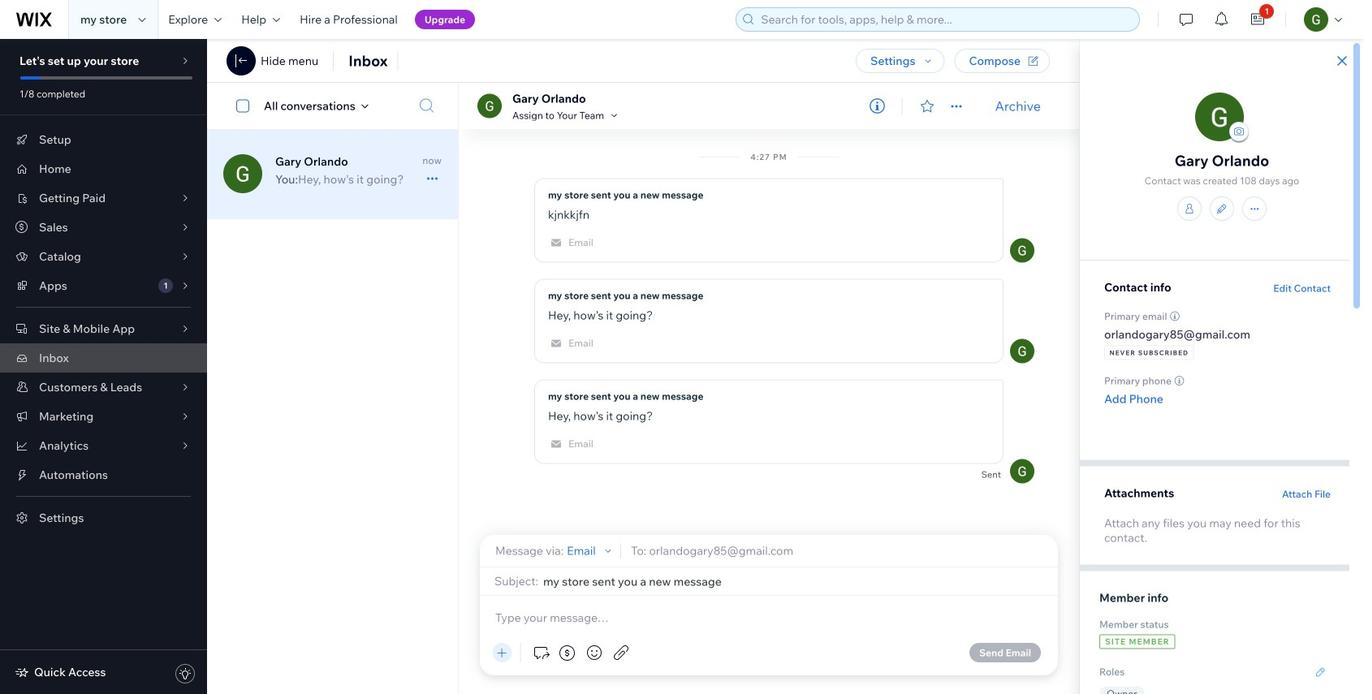 Task type: locate. For each thing, give the bounding box(es) containing it.
None checkbox
[[227, 96, 264, 116]]

gary orlando image
[[223, 154, 262, 193], [1011, 238, 1035, 263], [1011, 339, 1035, 364]]

emojis image
[[585, 643, 604, 663]]

2 vertical spatial gary orlando image
[[1011, 339, 1035, 364]]

None field
[[544, 575, 1046, 589]]

gary orlando image
[[1196, 93, 1245, 141], [478, 94, 502, 118], [1011, 459, 1035, 484]]

1 horizontal spatial gary orlando image
[[1011, 459, 1035, 484]]

saved replies image
[[531, 643, 551, 663]]

files image
[[612, 643, 631, 663]]

chat messages log
[[459, 129, 1080, 535]]

gary orlando image inside the chat messages log
[[1011, 459, 1035, 484]]

sidebar element
[[0, 39, 207, 695]]

0 horizontal spatial gary orlando image
[[478, 94, 502, 118]]



Task type: describe. For each thing, give the bounding box(es) containing it.
2 horizontal spatial gary orlando image
[[1196, 93, 1245, 141]]

Type your message. Hit enter to submit. text field
[[493, 609, 1046, 627]]

0 vertical spatial gary orlando image
[[223, 154, 262, 193]]

1 vertical spatial gary orlando image
[[1011, 238, 1035, 263]]

Search for tools, apps, help & more... field
[[757, 8, 1135, 31]]



Task type: vqa. For each thing, say whether or not it's contained in the screenshot.
the Chat Messages log
yes



